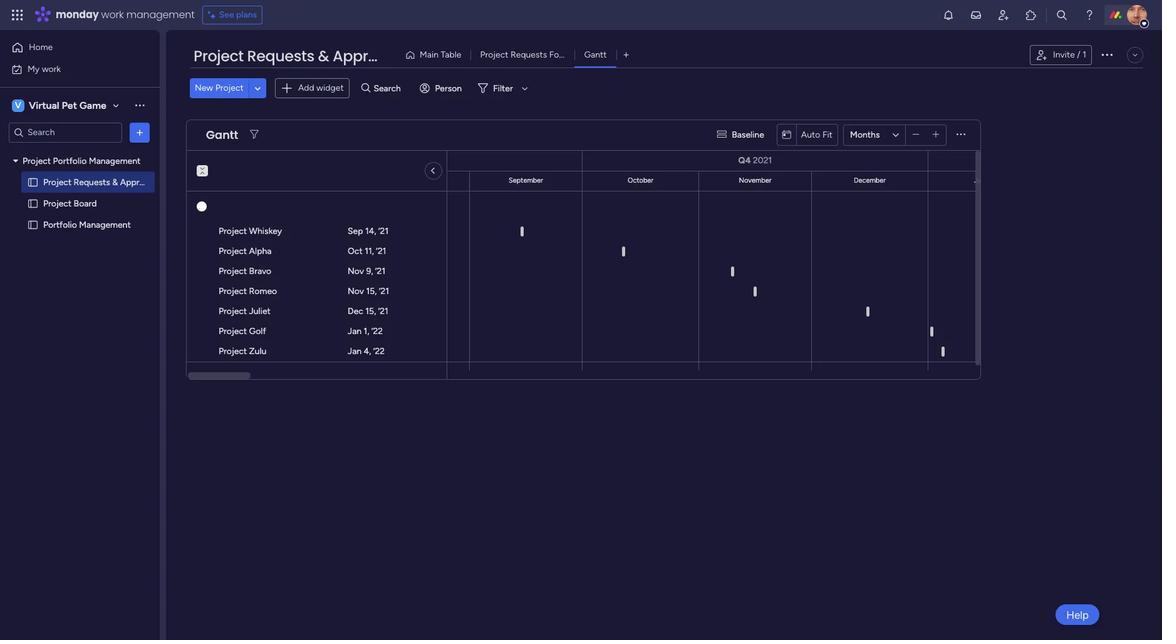 Task type: vqa. For each thing, say whether or not it's contained in the screenshot.
Fit
yes



Task type: locate. For each thing, give the bounding box(es) containing it.
notifications image
[[942, 9, 955, 21]]

my work
[[28, 64, 61, 74]]

1 vertical spatial work
[[42, 64, 61, 74]]

jan left 4,
[[348, 346, 362, 357]]

requests for project requests & approvals 'field'
[[247, 46, 314, 66]]

main table button
[[400, 45, 471, 65]]

2021
[[407, 155, 426, 166], [753, 155, 772, 166]]

see
[[219, 9, 234, 20]]

1 public board image from the top
[[27, 176, 39, 188]]

0 vertical spatial nov
[[348, 266, 364, 277]]

project
[[194, 46, 244, 66], [480, 49, 508, 60], [215, 83, 244, 94], [23, 156, 51, 166], [43, 177, 72, 188], [43, 198, 72, 209], [219, 226, 247, 237], [219, 246, 247, 257], [219, 266, 247, 277], [219, 286, 247, 297], [219, 306, 247, 317], [219, 326, 247, 337], [219, 346, 247, 357]]

0 horizontal spatial 2021
[[407, 155, 426, 166]]

dec 15, '21
[[348, 306, 388, 317]]

help
[[1066, 609, 1089, 622]]

0 vertical spatial portfolio
[[53, 156, 87, 166]]

gantt
[[584, 49, 607, 60], [206, 127, 238, 143]]

project inside project requests & approvals 'field'
[[194, 46, 244, 66]]

management
[[126, 8, 195, 22]]

gantt inside button
[[584, 49, 607, 60]]

2 public board image from the top
[[27, 198, 39, 210]]

1 vertical spatial '22
[[373, 346, 385, 357]]

v2 today image
[[782, 130, 791, 140]]

home
[[29, 42, 53, 53]]

'21 down nov 15, '21
[[378, 306, 388, 317]]

project right new
[[215, 83, 244, 94]]

& down 'project portfolio management' at top left
[[112, 177, 118, 188]]

angle down image
[[255, 84, 261, 93]]

fit
[[823, 130, 833, 140]]

1 vertical spatial nov
[[348, 286, 364, 297]]

v2 minus image
[[913, 130, 919, 140]]

gantt left add view image
[[584, 49, 607, 60]]

1 horizontal spatial project requests & approvals
[[194, 46, 407, 66]]

person
[[435, 83, 462, 94]]

gantt button
[[575, 45, 616, 65]]

december
[[854, 177, 886, 185]]

15, down the 9,
[[366, 286, 377, 297]]

q4
[[738, 155, 751, 166]]

1 horizontal spatial work
[[101, 8, 124, 22]]

15, right "dec"
[[365, 306, 376, 317]]

select product image
[[11, 9, 24, 21]]

whiskey
[[249, 226, 282, 237]]

project up project zulu
[[219, 326, 247, 337]]

0 vertical spatial management
[[89, 156, 141, 166]]

zulu
[[249, 346, 266, 357]]

0 vertical spatial 15,
[[366, 286, 377, 297]]

workspace selection element
[[12, 98, 108, 113]]

new
[[195, 83, 213, 94]]

help image
[[1083, 9, 1096, 21]]

jan for jan 4, '22
[[348, 346, 362, 357]]

'21 right 14,
[[378, 226, 389, 237]]

jan left 1,
[[348, 326, 362, 337]]

sep 14, '21
[[348, 226, 389, 237]]

virtual
[[29, 99, 59, 111]]

& inside list box
[[112, 177, 118, 188]]

add widget
[[298, 83, 344, 93]]

0 vertical spatial work
[[101, 8, 124, 22]]

0 vertical spatial jan
[[348, 326, 362, 337]]

add
[[298, 83, 314, 93]]

1 horizontal spatial gantt
[[584, 49, 607, 60]]

new project
[[195, 83, 244, 94]]

project zulu
[[219, 346, 266, 357]]

2021 left angle right icon
[[407, 155, 426, 166]]

v2 collapse down image
[[197, 161, 208, 169]]

work for my
[[42, 64, 61, 74]]

requests inside 'field'
[[247, 46, 314, 66]]

help button
[[1056, 605, 1099, 626]]

portfolio down search in workspace field
[[53, 156, 87, 166]]

work
[[101, 8, 124, 22], [42, 64, 61, 74]]

requests up angle down icon
[[247, 46, 314, 66]]

requests up board
[[74, 177, 110, 188]]

1 vertical spatial 15,
[[365, 306, 376, 317]]

management down board
[[79, 220, 131, 230]]

nov for nov 9, '21
[[348, 266, 364, 277]]

1 vertical spatial management
[[79, 220, 131, 230]]

public board image for project requests & approvals
[[27, 176, 39, 188]]

option
[[0, 150, 160, 152]]

1 vertical spatial jan
[[348, 346, 362, 357]]

public board image left "portfolio management"
[[27, 219, 39, 231]]

approvals left june
[[120, 177, 159, 188]]

nov for nov 15, '21
[[348, 286, 364, 297]]

1
[[1083, 49, 1086, 60]]

0 horizontal spatial work
[[42, 64, 61, 74]]

0 vertical spatial &
[[318, 46, 329, 66]]

0 horizontal spatial project requests & approvals
[[43, 177, 159, 188]]

project portfolio management
[[23, 156, 141, 166]]

11,
[[365, 246, 374, 257]]

3 public board image from the top
[[27, 219, 39, 231]]

'21 for dec 15, '21
[[378, 306, 388, 317]]

expand board header image
[[1130, 50, 1140, 60]]

15, for dec
[[365, 306, 376, 317]]

list box containing project portfolio management
[[0, 148, 160, 405]]

0 vertical spatial approvals
[[333, 46, 407, 66]]

0 horizontal spatial &
[[112, 177, 118, 188]]

0 horizontal spatial requests
[[74, 177, 110, 188]]

1 horizontal spatial 2021
[[753, 155, 772, 166]]

'21 for nov 15, '21
[[379, 286, 389, 297]]

1 vertical spatial public board image
[[27, 198, 39, 210]]

gantt left v2 funnel image
[[206, 127, 238, 143]]

public board image
[[27, 176, 39, 188], [27, 198, 39, 210], [27, 219, 39, 231]]

15,
[[366, 286, 377, 297], [365, 306, 376, 317]]

portfolio
[[53, 156, 87, 166], [43, 220, 77, 230]]

management
[[89, 156, 141, 166], [79, 220, 131, 230]]

nov
[[348, 266, 364, 277], [348, 286, 364, 297]]

virtual pet game
[[29, 99, 106, 111]]

'21 for oct 11, '21
[[376, 246, 386, 257]]

nov up "dec"
[[348, 286, 364, 297]]

options image
[[1099, 47, 1115, 62]]

baseline
[[732, 130, 764, 140]]

portfolio down project board
[[43, 220, 77, 230]]

1 vertical spatial project requests & approvals
[[43, 177, 159, 188]]

project up filter popup button
[[480, 49, 508, 60]]

approvals
[[333, 46, 407, 66], [120, 177, 159, 188]]

'21
[[378, 226, 389, 237], [376, 246, 386, 257], [375, 266, 385, 277], [379, 286, 389, 297], [378, 306, 388, 317]]

& up add widget
[[318, 46, 329, 66]]

1 nov from the top
[[348, 266, 364, 277]]

'21 up dec 15, '21
[[379, 286, 389, 297]]

'21 right 11, in the left top of the page
[[376, 246, 386, 257]]

project requests & approvals
[[194, 46, 407, 66], [43, 177, 159, 188]]

work inside button
[[42, 64, 61, 74]]

search everything image
[[1056, 9, 1068, 21]]

project requests & approvals up board
[[43, 177, 159, 188]]

more dots image
[[957, 130, 965, 140]]

january
[[974, 177, 999, 185]]

requests inside button
[[511, 49, 547, 60]]

months
[[850, 129, 880, 140]]

0 vertical spatial public board image
[[27, 176, 39, 188]]

management down options image
[[89, 156, 141, 166]]

v2 funnel image
[[250, 130, 259, 140]]

0 vertical spatial project requests & approvals
[[194, 46, 407, 66]]

apps image
[[1025, 9, 1037, 21]]

2 horizontal spatial requests
[[511, 49, 547, 60]]

project requests & approvals up add
[[194, 46, 407, 66]]

Project Requests & Approvals field
[[190, 46, 407, 67]]

14,
[[365, 226, 376, 237]]

project up new project
[[194, 46, 244, 66]]

2 jan from the top
[[348, 346, 362, 357]]

requests left form
[[511, 49, 547, 60]]

main
[[420, 49, 439, 60]]

public board image left project board
[[27, 198, 39, 210]]

nov left the 9,
[[348, 266, 364, 277]]

0 vertical spatial gantt
[[584, 49, 607, 60]]

'22
[[372, 326, 383, 337], [373, 346, 385, 357]]

nov 15, '21
[[348, 286, 389, 297]]

work right monday
[[101, 8, 124, 22]]

invite
[[1053, 49, 1075, 60]]

list box
[[0, 148, 160, 405]]

'22 right 4,
[[373, 346, 385, 357]]

1 vertical spatial &
[[112, 177, 118, 188]]

jan
[[348, 326, 362, 337], [348, 346, 362, 357]]

work right my on the top left
[[42, 64, 61, 74]]

november
[[739, 177, 771, 185]]

1 horizontal spatial requests
[[247, 46, 314, 66]]

project romeo
[[219, 286, 277, 297]]

1 jan from the top
[[348, 326, 362, 337]]

requests
[[247, 46, 314, 66], [511, 49, 547, 60], [74, 177, 110, 188]]

2021 right q4
[[753, 155, 772, 166]]

1 horizontal spatial &
[[318, 46, 329, 66]]

juliet
[[249, 306, 271, 317]]

work for monday
[[101, 8, 124, 22]]

0 vertical spatial '22
[[372, 326, 383, 337]]

public board image down 'project portfolio management' at top left
[[27, 176, 39, 188]]

2 vertical spatial public board image
[[27, 219, 39, 231]]

2 2021 from the left
[[753, 155, 772, 166]]

project requests & approvals inside 'field'
[[194, 46, 407, 66]]

oct
[[348, 246, 363, 257]]

approvals inside 'field'
[[333, 46, 407, 66]]

1 vertical spatial approvals
[[120, 177, 159, 188]]

nov 9, '21
[[348, 266, 385, 277]]

'21 right the 9,
[[375, 266, 385, 277]]

'22 right 1,
[[372, 326, 383, 337]]

2 nov from the top
[[348, 286, 364, 297]]

1 horizontal spatial approvals
[[333, 46, 407, 66]]

sep
[[348, 226, 363, 237]]

romeo
[[249, 286, 277, 297]]

person button
[[415, 78, 469, 99]]

15, for nov
[[366, 286, 377, 297]]

approvals up v2 search 'icon'
[[333, 46, 407, 66]]

&
[[318, 46, 329, 66], [112, 177, 118, 188]]

0 horizontal spatial gantt
[[206, 127, 238, 143]]



Task type: describe. For each thing, give the bounding box(es) containing it.
add widget button
[[275, 78, 349, 98]]

angle right image
[[432, 165, 435, 177]]

jan for jan 1, '22
[[348, 326, 362, 337]]

project juliet
[[219, 306, 271, 317]]

project board
[[43, 198, 97, 209]]

widget
[[316, 83, 344, 93]]

my
[[28, 64, 40, 74]]

filter button
[[473, 78, 532, 99]]

& inside project requests & approvals 'field'
[[318, 46, 329, 66]]

v
[[15, 100, 21, 111]]

1 vertical spatial gantt
[[206, 127, 238, 143]]

june
[[173, 177, 188, 185]]

monday work management
[[56, 8, 195, 22]]

Search field
[[370, 80, 408, 97]]

9,
[[366, 266, 373, 277]]

project whiskey
[[219, 226, 282, 237]]

'22 for jan 4, '22
[[373, 346, 385, 357]]

see plans button
[[202, 6, 263, 24]]

project inside new project button
[[215, 83, 244, 94]]

project right caret down image
[[23, 156, 51, 166]]

monday
[[56, 8, 99, 22]]

project requests form button
[[471, 45, 575, 65]]

new project button
[[190, 78, 249, 99]]

auto fit button
[[796, 125, 838, 145]]

jan 1, '22
[[348, 326, 383, 337]]

1 vertical spatial portfolio
[[43, 220, 77, 230]]

public board image for project board
[[27, 198, 39, 210]]

my work button
[[8, 59, 135, 79]]

bravo
[[249, 266, 271, 277]]

auto
[[801, 130, 820, 140]]

september
[[509, 177, 543, 185]]

board
[[74, 198, 97, 209]]

project up project alpha
[[219, 226, 247, 237]]

project requests form
[[480, 49, 570, 60]]

1,
[[364, 326, 369, 337]]

project golf
[[219, 326, 266, 337]]

form
[[549, 49, 570, 60]]

game
[[79, 99, 106, 111]]

'22 for jan 1, '22
[[372, 326, 383, 337]]

baseline button
[[712, 125, 772, 145]]

q4 2021
[[738, 155, 772, 166]]

portfolio management
[[43, 220, 131, 230]]

arrow down image
[[517, 81, 532, 96]]

invite / 1
[[1053, 49, 1086, 60]]

4,
[[364, 346, 371, 357]]

table
[[441, 49, 461, 60]]

see plans
[[219, 9, 257, 20]]

auto fit
[[801, 130, 833, 140]]

'21 for sep 14, '21
[[378, 226, 389, 237]]

1 2021 from the left
[[407, 155, 426, 166]]

add view image
[[624, 50, 629, 60]]

workspace options image
[[133, 99, 146, 112]]

public board image for portfolio management
[[27, 219, 39, 231]]

october
[[628, 177, 653, 185]]

oct 11, '21
[[348, 246, 386, 257]]

project up the project juliet
[[219, 286, 247, 297]]

v2 collapse up image
[[197, 170, 208, 178]]

project up project board
[[43, 177, 72, 188]]

alpha
[[249, 246, 272, 257]]

project requests & approvals inside list box
[[43, 177, 159, 188]]

Search in workspace field
[[26, 125, 105, 140]]

dec
[[348, 306, 363, 317]]

workspace image
[[12, 99, 24, 112]]

main table
[[420, 49, 461, 60]]

invite / 1 button
[[1030, 45, 1092, 65]]

james peterson image
[[1127, 5, 1147, 25]]

project up project golf
[[219, 306, 247, 317]]

project inside 'project requests form' button
[[480, 49, 508, 60]]

pet
[[62, 99, 77, 111]]

project up project bravo
[[219, 246, 247, 257]]

plans
[[236, 9, 257, 20]]

filter
[[493, 83, 513, 94]]

project down project alpha
[[219, 266, 247, 277]]

options image
[[133, 126, 146, 139]]

jan 4, '22
[[348, 346, 385, 357]]

requests for 'project requests form' button
[[511, 49, 547, 60]]

inbox image
[[970, 9, 982, 21]]

'21 for nov 9, '21
[[375, 266, 385, 277]]

0 horizontal spatial approvals
[[120, 177, 159, 188]]

/
[[1077, 49, 1081, 60]]

project down project golf
[[219, 346, 247, 357]]

caret down image
[[13, 157, 18, 165]]

home button
[[8, 38, 135, 58]]

v2 search image
[[361, 81, 370, 96]]

v2 plus image
[[933, 130, 939, 140]]

project alpha
[[219, 246, 272, 257]]

project bravo
[[219, 266, 271, 277]]

invite members image
[[997, 9, 1010, 21]]

golf
[[249, 326, 266, 337]]

project left board
[[43, 198, 72, 209]]



